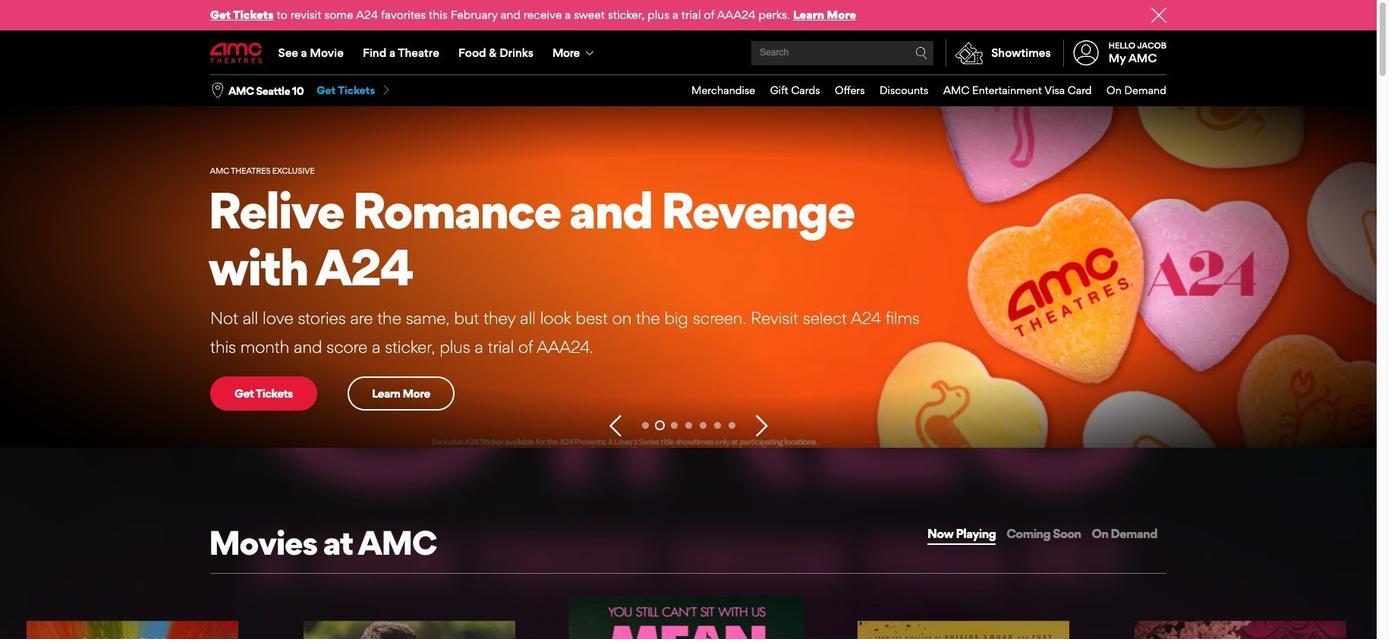 Task type: locate. For each thing, give the bounding box(es) containing it.
4 menu item from the left
[[865, 75, 929, 106]]

2 menu item from the left
[[756, 75, 821, 106]]

menu item
[[677, 75, 756, 106], [756, 75, 821, 106], [821, 75, 865, 106], [865, 75, 929, 106], [929, 75, 1092, 106], [1092, 75, 1167, 106]]

user profile image
[[1065, 41, 1108, 66]]

1 vertical spatial menu
[[677, 75, 1167, 106]]

showtimes image
[[947, 39, 992, 67]]

go to my account page element
[[1064, 32, 1167, 74]]

menu
[[210, 32, 1167, 74], [677, 75, 1167, 106]]

amc logo image
[[210, 43, 263, 63], [210, 43, 263, 63]]

0 vertical spatial menu
[[210, 32, 1167, 74]]



Task type: vqa. For each thing, say whether or not it's contained in the screenshot.
'More Information About Imax With Laser At Amc' image
no



Task type: describe. For each thing, give the bounding box(es) containing it.
movie poster for migration image
[[27, 621, 239, 639]]

6 menu item from the left
[[1092, 75, 1167, 106]]

5 menu item from the left
[[929, 75, 1092, 106]]

movie poster for anyone but you image
[[304, 621, 516, 639]]

submit search icon image
[[916, 47, 928, 59]]

search the AMC website text field
[[758, 47, 916, 59]]

3 menu item from the left
[[821, 75, 865, 106]]

a24 lovers series image
[[0, 106, 1377, 448]]

movie poster for mean girls image
[[569, 597, 805, 639]]

movie poster for wonka image
[[1135, 621, 1347, 639]]

1 menu item from the left
[[677, 75, 756, 106]]

movie poster for the beekeeper image
[[858, 621, 1070, 639]]



